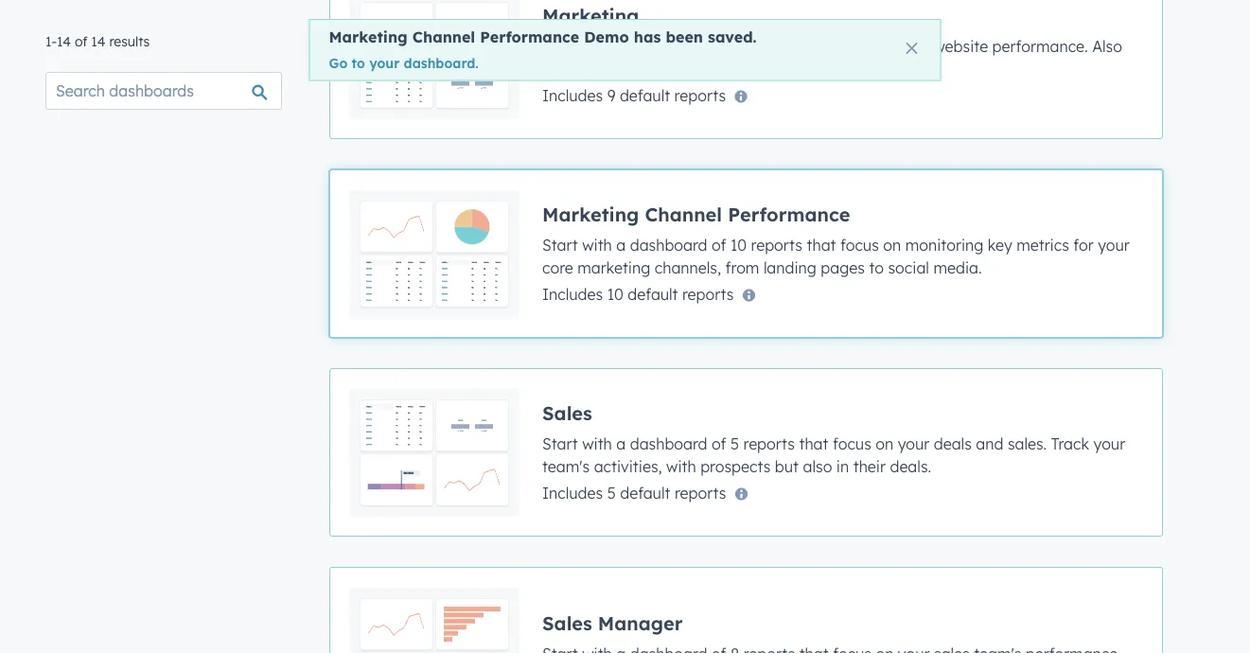 Task type: locate. For each thing, give the bounding box(es) containing it.
on left the 'close' icon
[[876, 36, 894, 55]]

2 vertical spatial start
[[543, 434, 578, 453]]

focus left the 'close' icon
[[833, 36, 872, 55]]

channel
[[413, 27, 476, 46], [645, 202, 723, 226]]

that inside marketing start with a dashboard of 9 reports that focus on your website performance. also performance and contact activity.
[[799, 36, 829, 55]]

9 up the 'activity.'
[[731, 36, 739, 55]]

to right "go"
[[352, 55, 365, 71]]

0 vertical spatial channel
[[413, 27, 476, 46]]

default down the channels,
[[628, 285, 678, 303]]

0 vertical spatial performance
[[480, 27, 580, 46]]

1 vertical spatial performance
[[728, 202, 851, 226]]

their
[[854, 457, 886, 476]]

and
[[639, 59, 667, 78], [977, 434, 1004, 453]]

0 vertical spatial includes
[[543, 86, 603, 105]]

sales start with a dashboard of 5 reports that focus on your deals and sales. track your team's activities, with prospects but also in their deals.
[[543, 401, 1126, 476]]

2 vertical spatial includes
[[543, 483, 603, 502]]

1 horizontal spatial channel
[[645, 202, 723, 226]]

1 vertical spatial that
[[807, 235, 837, 254]]

of
[[75, 33, 88, 50], [712, 36, 727, 55], [712, 235, 727, 254], [712, 434, 727, 453]]

of up 'contact'
[[712, 36, 727, 55]]

0 vertical spatial a
[[617, 36, 626, 55]]

default inside marketing channel performance checkbox
[[628, 285, 678, 303]]

been
[[666, 27, 703, 46]]

a up "marketing"
[[617, 235, 626, 254]]

performance inside marketing channel performance demo has been saved. go to your dashboard.
[[480, 27, 580, 46]]

1 vertical spatial on
[[884, 235, 902, 254]]

to
[[352, 55, 365, 71], [870, 258, 884, 277]]

0 vertical spatial 10
[[731, 235, 747, 254]]

sales image
[[349, 388, 520, 517]]

to inside marketing channel performance demo has been saved. go to your dashboard.
[[352, 55, 365, 71]]

sales
[[543, 401, 592, 425], [543, 611, 592, 635]]

dashboard inside sales start with a dashboard of 5 reports that focus on your deals and sales. track your team's activities, with prospects but also in their deals.
[[630, 434, 708, 453]]

1 vertical spatial includes
[[543, 285, 603, 303]]

sales left 'manager'
[[543, 611, 592, 635]]

0 vertical spatial none checkbox
[[330, 169, 1164, 338]]

start up core
[[543, 235, 578, 254]]

includes down core
[[543, 285, 603, 303]]

marketing for marketing channel performance
[[543, 202, 639, 226]]

None checkbox
[[330, 0, 1164, 139]]

None checkbox
[[330, 169, 1164, 338], [330, 368, 1164, 537]]

3 dashboard from the top
[[630, 434, 708, 453]]

close image
[[907, 43, 918, 54]]

start for marketing
[[543, 36, 578, 55]]

default inside option
[[620, 86, 670, 105]]

performance up performance
[[480, 27, 580, 46]]

2 none checkbox from the top
[[330, 368, 1164, 537]]

1 vertical spatial dashboard
[[630, 235, 708, 254]]

that inside sales start with a dashboard of 5 reports that focus on your deals and sales. track your team's activities, with prospects but also in their deals.
[[800, 434, 829, 453]]

includes inside option
[[543, 86, 603, 105]]

start for sales
[[543, 434, 578, 453]]

sales inside sales start with a dashboard of 5 reports that focus on your deals and sales. track your team's activities, with prospects but also in their deals.
[[543, 401, 592, 425]]

manager
[[598, 611, 683, 635]]

1 vertical spatial and
[[977, 434, 1004, 453]]

0 horizontal spatial and
[[639, 59, 667, 78]]

2 includes from the top
[[543, 285, 603, 303]]

default
[[620, 86, 670, 105], [628, 285, 678, 303], [620, 483, 671, 502]]

0 vertical spatial to
[[352, 55, 365, 71]]

marketing inside marketing start with a dashboard of 9 reports that focus on your website performance. also performance and contact activity.
[[543, 3, 639, 27]]

0 vertical spatial marketing
[[543, 3, 639, 27]]

0 horizontal spatial 14
[[57, 33, 71, 50]]

to left social
[[870, 258, 884, 277]]

1 horizontal spatial 14
[[91, 33, 106, 50]]

sales for sales start with a dashboard of 5 reports that focus on your deals and sales. track your team's activities, with prospects but also in their deals.
[[543, 401, 592, 425]]

none checkbox containing marketing channel performance
[[330, 169, 1164, 338]]

1 14 from the left
[[57, 33, 71, 50]]

1 a from the top
[[617, 36, 626, 55]]

results
[[109, 33, 150, 50]]

2 vertical spatial marketing
[[543, 202, 639, 226]]

your inside marketing channel performance start with a dashboard of 10 reports that focus on monitoring key metrics for your core marketing channels, from landing pages to social media.
[[1099, 235, 1130, 254]]

default inside sales checkbox
[[620, 483, 671, 502]]

marketing
[[543, 3, 639, 27], [329, 27, 408, 46], [543, 202, 639, 226]]

a
[[617, 36, 626, 55], [617, 235, 626, 254], [617, 434, 626, 453]]

performance
[[480, 27, 580, 46], [728, 202, 851, 226]]

default down the marketing channel performance demo has been saved. alert
[[620, 86, 670, 105]]

0 horizontal spatial 9
[[608, 86, 616, 105]]

a inside marketing start with a dashboard of 9 reports that focus on your website performance. also performance and contact activity.
[[617, 36, 626, 55]]

dashboard inside marketing channel performance start with a dashboard of 10 reports that focus on monitoring key metrics for your core marketing channels, from landing pages to social media.
[[630, 235, 708, 254]]

of up from
[[712, 235, 727, 254]]

activity.
[[729, 59, 785, 78]]

with up "marketing"
[[583, 235, 612, 254]]

reports down the channels,
[[683, 285, 734, 303]]

1 vertical spatial sales
[[543, 611, 592, 635]]

0 vertical spatial 5
[[731, 434, 740, 453]]

focus for marketing
[[833, 36, 872, 55]]

marketing up "go"
[[329, 27, 408, 46]]

5 up prospects
[[731, 434, 740, 453]]

has
[[634, 27, 661, 46]]

your left website
[[898, 36, 930, 55]]

0 vertical spatial sales
[[543, 401, 592, 425]]

reports inside marketing channel performance start with a dashboard of 10 reports that focus on monitoring key metrics for your core marketing channels, from landing pages to social media.
[[751, 235, 803, 254]]

0 horizontal spatial performance
[[480, 27, 580, 46]]

includes down performance
[[543, 86, 603, 105]]

includes inside marketing channel performance checkbox
[[543, 285, 603, 303]]

dashboard up the channels,
[[630, 235, 708, 254]]

a inside sales start with a dashboard of 5 reports that focus on your deals and sales. track your team's activities, with prospects but also in their deals.
[[617, 434, 626, 453]]

reports up the 'activity.'
[[743, 36, 795, 55]]

performance inside marketing channel performance start with a dashboard of 10 reports that focus on monitoring key metrics for your core marketing channels, from landing pages to social media.
[[728, 202, 851, 226]]

2 vertical spatial default
[[620, 483, 671, 502]]

that for marketing
[[799, 36, 829, 55]]

performance.
[[993, 36, 1089, 55]]

track
[[1052, 434, 1090, 453]]

1 start from the top
[[543, 36, 578, 55]]

0 vertical spatial and
[[639, 59, 667, 78]]

your right for
[[1099, 235, 1130, 254]]

marketing inside marketing channel performance demo has been saved. go to your dashboard.
[[329, 27, 408, 46]]

1 horizontal spatial 5
[[731, 434, 740, 453]]

1 horizontal spatial 10
[[731, 235, 747, 254]]

includes down team's
[[543, 483, 603, 502]]

on inside marketing channel performance start with a dashboard of 10 reports that focus on monitoring key metrics for your core marketing channels, from landing pages to social media.
[[884, 235, 902, 254]]

focus up pages
[[841, 235, 879, 254]]

on inside sales start with a dashboard of 5 reports that focus on your deals and sales. track your team's activities, with prospects but also in their deals.
[[876, 434, 894, 453]]

marketing up "marketing"
[[543, 202, 639, 226]]

2 vertical spatial dashboard
[[630, 434, 708, 453]]

2 vertical spatial a
[[617, 434, 626, 453]]

0 horizontal spatial 10
[[608, 285, 624, 303]]

0 horizontal spatial channel
[[413, 27, 476, 46]]

with up performance
[[583, 36, 612, 55]]

2 dashboard from the top
[[630, 235, 708, 254]]

marketing channel performance demo has been saved. alert
[[309, 19, 942, 81]]

3 includes from the top
[[543, 483, 603, 502]]

5
[[731, 434, 740, 453], [608, 483, 616, 502]]

2 sales from the top
[[543, 611, 592, 635]]

of inside marketing start with a dashboard of 9 reports that focus on your website performance. also performance and contact activity.
[[712, 36, 727, 55]]

performance for marketing channel performance start with a dashboard of 10 reports that focus on monitoring key metrics for your core marketing channels, from landing pages to social media.
[[728, 202, 851, 226]]

saved.
[[708, 27, 757, 46]]

reports inside sales start with a dashboard of 5 reports that focus on your deals and sales. track your team's activities, with prospects but also in their deals.
[[744, 434, 795, 453]]

default down activities,
[[620, 483, 671, 502]]

prospects
[[701, 457, 771, 476]]

marketing up demo
[[543, 3, 639, 27]]

that up the also
[[800, 434, 829, 453]]

2 vertical spatial that
[[800, 434, 829, 453]]

marketing start with a dashboard of 9 reports that focus on your website performance. also performance and contact activity.
[[543, 3, 1123, 78]]

5 inside sales start with a dashboard of 5 reports that focus on your deals and sales. track your team's activities, with prospects but also in their deals.
[[731, 434, 740, 453]]

channel inside marketing channel performance start with a dashboard of 10 reports that focus on monitoring key metrics for your core marketing channels, from landing pages to social media.
[[645, 202, 723, 226]]

1 horizontal spatial performance
[[728, 202, 851, 226]]

that right saved.
[[799, 36, 829, 55]]

reports up but
[[744, 434, 795, 453]]

2 start from the top
[[543, 235, 578, 254]]

3 start from the top
[[543, 434, 578, 453]]

10
[[731, 235, 747, 254], [608, 285, 624, 303]]

focus inside sales start with a dashboard of 5 reports that focus on your deals and sales. track your team's activities, with prospects but also in their deals.
[[833, 434, 872, 453]]

your
[[898, 36, 930, 55], [369, 55, 400, 71], [1099, 235, 1130, 254], [898, 434, 930, 453], [1094, 434, 1126, 453]]

14
[[57, 33, 71, 50], [91, 33, 106, 50]]

start inside sales start with a dashboard of 5 reports that focus on your deals and sales. track your team's activities, with prospects but also in their deals.
[[543, 434, 578, 453]]

start inside marketing start with a dashboard of 9 reports that focus on your website performance. also performance and contact activity.
[[543, 36, 578, 55]]

9
[[731, 36, 739, 55], [608, 86, 616, 105]]

that
[[799, 36, 829, 55], [807, 235, 837, 254], [800, 434, 829, 453]]

1 vertical spatial default
[[628, 285, 678, 303]]

channel for marketing channel performance start with a dashboard of 10 reports that focus on monitoring key metrics for your core marketing channels, from landing pages to social media.
[[645, 202, 723, 226]]

1 includes from the top
[[543, 86, 603, 105]]

dashboard up activities,
[[630, 434, 708, 453]]

on for sales
[[876, 434, 894, 453]]

0 vertical spatial dashboard
[[630, 36, 708, 55]]

0 horizontal spatial 5
[[608, 483, 616, 502]]

activities,
[[594, 457, 662, 476]]

channel up the channels,
[[645, 202, 723, 226]]

sales.
[[1008, 434, 1047, 453]]

start up performance
[[543, 36, 578, 55]]

with
[[583, 36, 612, 55], [583, 235, 612, 254], [583, 434, 612, 453], [667, 457, 697, 476]]

includes for marketing channel performance
[[543, 285, 603, 303]]

sales manager image
[[349, 587, 520, 653]]

reports
[[743, 36, 795, 55], [675, 86, 726, 105], [751, 235, 803, 254], [683, 285, 734, 303], [744, 434, 795, 453], [675, 483, 727, 502]]

on inside marketing start with a dashboard of 9 reports that focus on your website performance. also performance and contact activity.
[[876, 36, 894, 55]]

pages
[[821, 258, 865, 277]]

marketing inside marketing channel performance start with a dashboard of 10 reports that focus on monitoring key metrics for your core marketing channels, from landing pages to social media.
[[543, 202, 639, 226]]

dashboard.
[[404, 55, 479, 71]]

0 vertical spatial focus
[[833, 36, 872, 55]]

1 vertical spatial channel
[[645, 202, 723, 226]]

0 vertical spatial 9
[[731, 36, 739, 55]]

1 sales from the top
[[543, 401, 592, 425]]

of right 1-
[[75, 33, 88, 50]]

1 vertical spatial 10
[[608, 285, 624, 303]]

demo
[[584, 27, 629, 46]]

includes
[[543, 86, 603, 105], [543, 285, 603, 303], [543, 483, 603, 502]]

start
[[543, 36, 578, 55], [543, 235, 578, 254], [543, 434, 578, 453]]

2 vertical spatial on
[[876, 434, 894, 453]]

with up activities,
[[583, 434, 612, 453]]

contact
[[671, 59, 725, 78]]

2 a from the top
[[617, 235, 626, 254]]

none checkbox sales
[[330, 368, 1164, 537]]

reports down 'contact'
[[675, 86, 726, 105]]

a up activities,
[[617, 434, 626, 453]]

9 down performance
[[608, 86, 616, 105]]

includes for sales
[[543, 483, 603, 502]]

0 vertical spatial that
[[799, 36, 829, 55]]

includes inside sales checkbox
[[543, 483, 603, 502]]

1 none checkbox from the top
[[330, 169, 1164, 338]]

sales inside option
[[543, 611, 592, 635]]

2 14 from the left
[[91, 33, 106, 50]]

dashboard
[[630, 36, 708, 55], [630, 235, 708, 254], [630, 434, 708, 453]]

dashboard up 'contact'
[[630, 36, 708, 55]]

10 down "marketing"
[[608, 285, 624, 303]]

focus inside marketing channel performance start with a dashboard of 10 reports that focus on monitoring key metrics for your core marketing channels, from landing pages to social media.
[[841, 235, 879, 254]]

that for sales
[[800, 434, 829, 453]]

focus up the in
[[833, 434, 872, 453]]

sales up team's
[[543, 401, 592, 425]]

and down the has
[[639, 59, 667, 78]]

of up prospects
[[712, 434, 727, 453]]

your right "go"
[[369, 55, 400, 71]]

on up their
[[876, 434, 894, 453]]

a for marketing
[[617, 36, 626, 55]]

start up team's
[[543, 434, 578, 453]]

1 vertical spatial a
[[617, 235, 626, 254]]

with inside marketing channel performance start with a dashboard of 10 reports that focus on monitoring key metrics for your core marketing channels, from landing pages to social media.
[[583, 235, 612, 254]]

1 vertical spatial start
[[543, 235, 578, 254]]

1 vertical spatial to
[[870, 258, 884, 277]]

dashboard inside marketing start with a dashboard of 9 reports that focus on your website performance. also performance and contact activity.
[[630, 36, 708, 55]]

performance up 'landing'
[[728, 202, 851, 226]]

none checkbox containing sales
[[330, 368, 1164, 537]]

1-
[[45, 33, 57, 50]]

and right deals
[[977, 434, 1004, 453]]

10 up from
[[731, 235, 747, 254]]

on
[[876, 36, 894, 55], [884, 235, 902, 254], [876, 434, 894, 453]]

performance
[[543, 59, 635, 78]]

1 vertical spatial none checkbox
[[330, 368, 1164, 537]]

3 a from the top
[[617, 434, 626, 453]]

focus
[[833, 36, 872, 55], [841, 235, 879, 254], [833, 434, 872, 453]]

2 vertical spatial focus
[[833, 434, 872, 453]]

none checkbox containing marketing
[[330, 0, 1164, 139]]

0 vertical spatial start
[[543, 36, 578, 55]]

a left the has
[[617, 36, 626, 55]]

reports up 'landing'
[[751, 235, 803, 254]]

1 vertical spatial 9
[[608, 86, 616, 105]]

5 down activities,
[[608, 483, 616, 502]]

1 horizontal spatial to
[[870, 258, 884, 277]]

that up pages
[[807, 235, 837, 254]]

0 horizontal spatial to
[[352, 55, 365, 71]]

on up social
[[884, 235, 902, 254]]

channel inside marketing channel performance demo has been saved. go to your dashboard.
[[413, 27, 476, 46]]

and inside sales start with a dashboard of 5 reports that focus on your deals and sales. track your team's activities, with prospects but also in their deals.
[[977, 434, 1004, 453]]

0 vertical spatial default
[[620, 86, 670, 105]]

marketing channel performance image
[[349, 189, 520, 318]]

0 vertical spatial on
[[876, 36, 894, 55]]

1 horizontal spatial and
[[977, 434, 1004, 453]]

1 vertical spatial marketing
[[329, 27, 408, 46]]

1 vertical spatial focus
[[841, 235, 879, 254]]

1 horizontal spatial 9
[[731, 36, 739, 55]]

channel up dashboard.
[[413, 27, 476, 46]]

1 dashboard from the top
[[630, 36, 708, 55]]

key
[[988, 235, 1013, 254]]

focus inside marketing start with a dashboard of 9 reports that focus on your website performance. also performance and contact activity.
[[833, 36, 872, 55]]



Task type: describe. For each thing, give the bounding box(es) containing it.
1 vertical spatial 5
[[608, 483, 616, 502]]

Sales Manager checkbox
[[330, 567, 1164, 653]]

your right track
[[1094, 434, 1126, 453]]

start inside marketing channel performance start with a dashboard of 10 reports that focus on monitoring key metrics for your core marketing channels, from landing pages to social media.
[[543, 235, 578, 254]]

includes 10 default reports
[[543, 285, 734, 303]]

marketing channel performance start with a dashboard of 10 reports that focus on monitoring key metrics for your core marketing channels, from landing pages to social media.
[[543, 202, 1130, 277]]

your up deals.
[[898, 434, 930, 453]]

marketing for marketing
[[543, 3, 639, 27]]

go to your dashboard. link
[[329, 55, 479, 71]]

also
[[1093, 36, 1123, 55]]

monitoring
[[906, 235, 984, 254]]

core
[[543, 258, 574, 277]]

sales manager
[[543, 611, 683, 635]]

from
[[726, 258, 760, 277]]

1-14 of 14 results
[[45, 33, 150, 50]]

focus for sales
[[833, 434, 872, 453]]

channels,
[[655, 258, 721, 277]]

marketing channel performance demo has been saved. go to your dashboard.
[[329, 27, 757, 71]]

metrics
[[1017, 235, 1070, 254]]

of inside sales start with a dashboard of 5 reports that focus on your deals and sales. track your team's activities, with prospects but also in their deals.
[[712, 434, 727, 453]]

but
[[775, 457, 799, 476]]

dashboard for marketing
[[630, 36, 708, 55]]

deals
[[934, 434, 972, 453]]

default for marketing
[[620, 86, 670, 105]]

reports down prospects
[[675, 483, 727, 502]]

a for sales
[[617, 434, 626, 453]]

in
[[837, 457, 850, 476]]

and inside marketing start with a dashboard of 9 reports that focus on your website performance. also performance and contact activity.
[[639, 59, 667, 78]]

a inside marketing channel performance start with a dashboard of 10 reports that focus on monitoring key metrics for your core marketing channels, from landing pages to social media.
[[617, 235, 626, 254]]

dashboard for sales
[[630, 434, 708, 453]]

go
[[329, 55, 348, 71]]

team's
[[543, 457, 590, 476]]

that inside marketing channel performance start with a dashboard of 10 reports that focus on monitoring key metrics for your core marketing channels, from landing pages to social media.
[[807, 235, 837, 254]]

landing
[[764, 258, 817, 277]]

includes for marketing
[[543, 86, 603, 105]]

marketing image
[[349, 0, 520, 119]]

reports inside marketing start with a dashboard of 9 reports that focus on your website performance. also performance and contact activity.
[[743, 36, 795, 55]]

with inside marketing start with a dashboard of 9 reports that focus on your website performance. also performance and contact activity.
[[583, 36, 612, 55]]

your inside marketing start with a dashboard of 9 reports that focus on your website performance. also performance and contact activity.
[[898, 36, 930, 55]]

9 inside marketing start with a dashboard of 9 reports that focus on your website performance. also performance and contact activity.
[[731, 36, 739, 55]]

media.
[[934, 258, 982, 277]]

10 inside marketing channel performance start with a dashboard of 10 reports that focus on monitoring key metrics for your core marketing channels, from landing pages to social media.
[[731, 235, 747, 254]]

marketing
[[578, 258, 651, 277]]

default for sales
[[620, 483, 671, 502]]

for
[[1074, 235, 1094, 254]]

with right activities,
[[667, 457, 697, 476]]

performance for marketing channel performance demo has been saved. go to your dashboard.
[[480, 27, 580, 46]]

deals.
[[890, 457, 932, 476]]

to inside marketing channel performance start with a dashboard of 10 reports that focus on monitoring key metrics for your core marketing channels, from landing pages to social media.
[[870, 258, 884, 277]]

includes 9 default reports
[[543, 86, 726, 105]]

also
[[803, 457, 833, 476]]

social
[[889, 258, 930, 277]]

channel for marketing channel performance demo has been saved. go to your dashboard.
[[413, 27, 476, 46]]

website
[[934, 36, 989, 55]]

includes 5 default reports
[[543, 483, 727, 502]]

sales for sales manager
[[543, 611, 592, 635]]

default for marketing channel performance
[[628, 285, 678, 303]]

on for marketing
[[876, 36, 894, 55]]

of inside marketing channel performance start with a dashboard of 10 reports that focus on monitoring key metrics for your core marketing channels, from landing pages to social media.
[[712, 235, 727, 254]]

your inside marketing channel performance demo has been saved. go to your dashboard.
[[369, 55, 400, 71]]

Search search field
[[45, 72, 282, 110]]

none checkbox marketing channel performance
[[330, 169, 1164, 338]]



Task type: vqa. For each thing, say whether or not it's contained in the screenshot.


